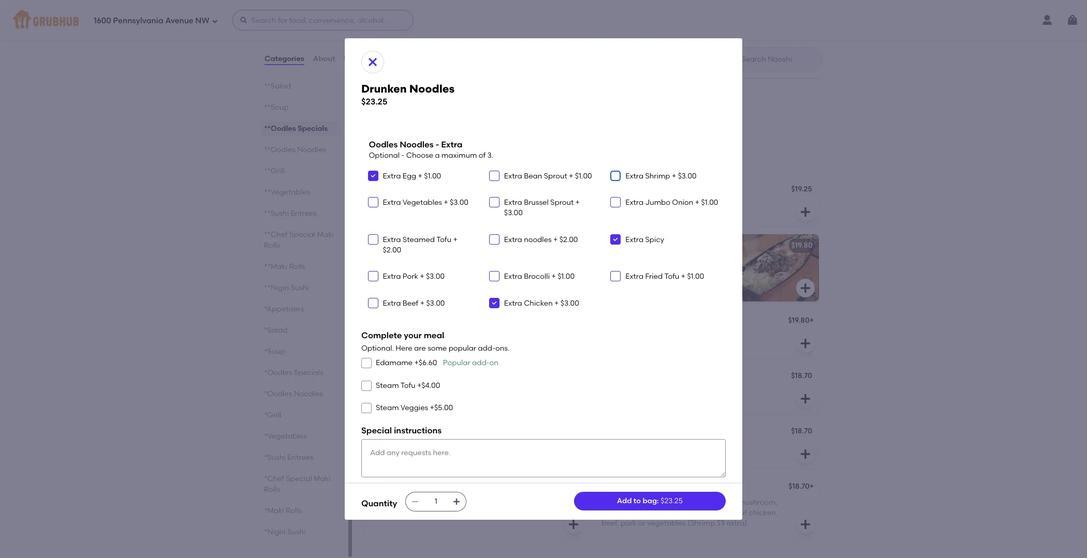 Task type: describe. For each thing, give the bounding box(es) containing it.
**oodles specials tab
[[264, 123, 337, 134]]

extra for extra shrimp
[[626, 172, 644, 181]]

svg image for extra bean sprout
[[492, 173, 498, 179]]

optional.
[[362, 345, 394, 353]]

meal
[[424, 331, 445, 341]]

extra for extra fried tofu
[[626, 273, 644, 281]]

brussel
[[524, 198, 549, 207]]

*appetizers tab
[[264, 304, 337, 315]]

onion
[[673, 198, 694, 207]]

$18.70 button for pad thai
[[596, 366, 820, 413]]

drunken noodles $23.25
[[362, 82, 455, 106]]

extra left boat
[[626, 236, 644, 244]]

noodles on the boat
[[602, 242, 674, 250]]

(shrimp
[[688, 520, 716, 529]]

red
[[370, 38, 384, 47]]

here
[[396, 345, 413, 353]]

2 vertical spatial fried
[[423, 484, 441, 493]]

bean
[[668, 509, 686, 518]]

$3.00 for extra vegetables + $3.00
[[450, 198, 469, 207]]

egg
[[403, 172, 417, 181]]

1 vertical spatial special
[[362, 427, 392, 436]]

2 vertical spatial **oodles
[[362, 155, 410, 168]]

$3.00 for extra shrimp + $3.00
[[678, 172, 697, 181]]

**vegetables tab
[[264, 187, 337, 198]]

steamed
[[403, 236, 435, 244]]

1 vertical spatial $19.80 +
[[557, 241, 583, 249]]

*salad tab
[[264, 325, 337, 336]]

0 vertical spatial $2.00
[[560, 236, 578, 244]]

specials for *oodles specials
[[294, 369, 324, 378]]

extra for extra bean sprout
[[504, 172, 523, 181]]

steam veggies + $5.00
[[376, 404, 453, 413]]

tomato,
[[602, 509, 630, 518]]

rolls inside the **chef special maki rolls
[[264, 241, 280, 250]]

categories button
[[264, 40, 305, 78]]

extra shrimp + $3.00
[[626, 172, 697, 181]]

svg image for extra pork
[[370, 274, 376, 280]]

**nigiri
[[264, 284, 289, 293]]

complete
[[362, 331, 402, 341]]

*sushi entrees
[[264, 454, 314, 463]]

curry laksa
[[370, 186, 413, 195]]

categories
[[265, 54, 304, 63]]

curry for red curry
[[386, 38, 405, 47]]

3.
[[488, 152, 494, 160]]

*soup
[[264, 348, 285, 356]]

sour
[[638, 499, 653, 507]]

edamame + $6.60
[[376, 359, 437, 368]]

*oodles for *oodles specials
[[264, 369, 292, 378]]

noodle
[[636, 484, 662, 493]]

curry laksa button
[[364, 179, 587, 226]]

rolls inside **maki rolls tab
[[289, 263, 305, 271]]

**soup
[[264, 103, 289, 112]]

extra steamed tofu + $2.00
[[383, 236, 458, 255]]

noodles inside oodles noodles - extra optional - choose a maximum of 3.
[[400, 140, 434, 150]]

optional
[[369, 152, 400, 160]]

extra for extra brocolli
[[504, 273, 523, 281]]

rice
[[692, 499, 706, 507]]

**soup tab
[[264, 102, 337, 113]]

fried for tofu
[[646, 273, 663, 281]]

svg image for extra brocolli
[[492, 274, 498, 280]]

shrimp
[[646, 172, 671, 181]]

extra chicken + $3.00
[[504, 299, 580, 308]]

vegetables
[[648, 520, 686, 529]]

**maki rolls tab
[[264, 262, 337, 272]]

$18.70 button for pho bo
[[596, 422, 820, 468]]

0 horizontal spatial on
[[490, 359, 499, 368]]

of inside oodles noodles - extra optional - choose a maximum of 3.
[[479, 152, 486, 160]]

$18.70 for pho bo
[[792, 428, 813, 436]]

&
[[660, 509, 666, 518]]

**chef special maki rolls
[[264, 231, 334, 250]]

*nigiri
[[264, 528, 286, 537]]

extra brocolli + $1.00
[[504, 273, 575, 281]]

chicken
[[524, 299, 553, 308]]

**oodles noodles tab
[[264, 145, 337, 155]]

1 horizontal spatial on
[[633, 242, 642, 250]]

broth
[[655, 499, 674, 507]]

svg image for extra fried tofu
[[613, 274, 619, 280]]

**maki rolls
[[264, 263, 305, 271]]

popular add-on
[[443, 359, 499, 368]]

**sushi
[[264, 209, 289, 218]]

your
[[404, 331, 422, 341]]

drunken for drunken noodles
[[602, 186, 632, 195]]

sushi for *nigiri sushi
[[288, 528, 306, 537]]

1 vertical spatial **oodles noodles
[[362, 155, 458, 168]]

cilantro
[[632, 509, 659, 518]]

of inside spicy and sour broth with rice noodles, mushroom, tomato, cilantro & bean sprout. choice of chicken, beef, pork or vegetables (shrimp $3 extra)
[[741, 509, 747, 518]]

2 vertical spatial $18.70
[[789, 483, 810, 492]]

stir-
[[408, 484, 423, 493]]

*oodles specials tab
[[264, 368, 337, 379]]

spicy and sour broth with rice noodles, mushroom, tomato, cilantro & bean sprout. choice of chicken, beef, pork or vegetables (shrimp $3 extra)
[[602, 499, 778, 529]]

oodles spicy seafood ramen button
[[364, 311, 587, 358]]

**chef special maki rolls tab
[[264, 229, 337, 251]]

chicken,
[[749, 509, 778, 518]]

suicide
[[602, 38, 628, 47]]

tom
[[602, 484, 617, 493]]

*oodles noodles
[[264, 390, 323, 399]]

spicy for oodles
[[397, 318, 416, 327]]

1 vertical spatial add-
[[472, 359, 490, 368]]

entrees for **sushi entrees
[[291, 209, 317, 218]]

+ inside extra brussel sprout + $3.00
[[576, 198, 580, 207]]

rolls inside *maki rolls tab
[[286, 507, 302, 516]]

brocolli
[[524, 273, 550, 281]]

*nigiri sushi tab
[[264, 527, 337, 538]]

quantity
[[362, 499, 397, 509]]

pennsylvania
[[113, 16, 164, 25]]

thai inside button
[[370, 94, 386, 103]]

singapore stir-fried noodles
[[370, 484, 473, 493]]

thai fried rice (spicy) button
[[364, 87, 587, 134]]

$2.00 inside extra steamed tofu + $2.00
[[383, 246, 402, 255]]

sushi for **nigiri sushi
[[291, 284, 309, 293]]

maki for **chef special maki rolls
[[317, 231, 334, 239]]

add to bag: $23.25
[[617, 497, 683, 506]]

svg image for extra chicken
[[492, 300, 498, 306]]

extra noodles + $2.00
[[504, 236, 578, 244]]

bo
[[385, 429, 395, 437]]

curry for suicide curry
[[630, 38, 650, 47]]

extra brussel sprout + $3.00
[[504, 198, 580, 218]]

about button
[[313, 40, 336, 78]]

$3.00 for extra beef + $3.00
[[427, 299, 445, 308]]

0 vertical spatial -
[[436, 140, 439, 150]]

extra beef + $3.00
[[383, 299, 445, 308]]

pork
[[403, 273, 418, 281]]

1600
[[94, 16, 111, 25]]

Search Nooshi search field
[[741, 54, 820, 64]]

**grill
[[264, 167, 285, 176]]

reviews
[[344, 54, 373, 63]]

to
[[634, 497, 641, 506]]

pad thai button
[[364, 366, 587, 413]]

popular
[[443, 359, 471, 368]]

extra for extra brussel sprout
[[504, 198, 523, 207]]

*oodles specials
[[264, 369, 324, 378]]

0 horizontal spatial -
[[402, 152, 405, 160]]

noodles,
[[707, 499, 737, 507]]

$6.60
[[419, 359, 437, 368]]



Task type: vqa. For each thing, say whether or not it's contained in the screenshot.


Task type: locate. For each thing, give the bounding box(es) containing it.
extra inside extra brussel sprout + $3.00
[[504, 198, 523, 207]]

nw
[[195, 16, 210, 25]]

0 horizontal spatial of
[[479, 152, 486, 160]]

*soup tab
[[264, 347, 337, 357]]

thai inside button
[[386, 373, 401, 382]]

special inside *chef special maki rolls
[[286, 475, 312, 484]]

spicy inside oodles spicy seafood ramen button
[[397, 318, 416, 327]]

1 vertical spatial $18.70 button
[[596, 422, 820, 468]]

spicy inside spicy and sour broth with rice noodles, mushroom, tomato, cilantro & bean sprout. choice of chicken, beef, pork or vegetables (shrimp $3 extra)
[[602, 499, 621, 507]]

0 vertical spatial spicy
[[646, 236, 665, 244]]

beef,
[[602, 520, 619, 529]]

the
[[644, 242, 655, 250]]

extra up drunken noodles
[[626, 172, 644, 181]]

oodles for spicy
[[370, 318, 395, 327]]

noodles inside drunken noodles $23.25
[[410, 82, 455, 95]]

extra for extra chicken
[[504, 299, 523, 308]]

2 vertical spatial special
[[286, 475, 312, 484]]

yum
[[619, 484, 634, 493]]

extra for extra egg
[[383, 172, 401, 181]]

2 $18.70 button from the top
[[596, 422, 820, 468]]

drunken
[[362, 82, 407, 95], [602, 186, 632, 195]]

svg image for steam tofu
[[364, 383, 370, 389]]

**oodles noodles
[[264, 146, 326, 154], [362, 155, 458, 168]]

tofu for extra fried tofu
[[665, 273, 680, 281]]

oodles up complete
[[370, 318, 395, 327]]

of left 3.
[[479, 152, 486, 160]]

1 horizontal spatial tofu
[[437, 236, 452, 244]]

*oodles for *oodles noodles
[[264, 390, 292, 399]]

0 horizontal spatial tofu
[[401, 382, 416, 390]]

maki for *chef special maki rolls
[[314, 475, 331, 484]]

*vegetables
[[264, 433, 307, 441]]

drunken down reviews button
[[362, 82, 407, 95]]

*oodles up *grill
[[264, 390, 292, 399]]

suicide curry
[[602, 38, 650, 47]]

extra down drunken noodles
[[626, 198, 644, 207]]

1 vertical spatial on
[[490, 359, 499, 368]]

extra left the brussel on the top of page
[[504, 198, 523, 207]]

maki inside *chef special maki rolls
[[314, 475, 331, 484]]

1 vertical spatial -
[[402, 152, 405, 160]]

vegetables
[[403, 198, 442, 207]]

1 vertical spatial **oodles
[[264, 146, 296, 154]]

sprout
[[544, 172, 568, 181], [551, 198, 574, 207]]

- up a
[[436, 140, 439, 150]]

0 vertical spatial sprout
[[544, 172, 568, 181]]

**oodles down "**soup" on the left
[[264, 124, 296, 133]]

svg image
[[1067, 14, 1080, 26], [240, 16, 248, 24], [212, 18, 218, 24], [367, 56, 379, 68], [800, 59, 812, 71], [370, 173, 376, 179], [613, 173, 619, 179], [370, 199, 376, 206], [492, 199, 498, 206], [613, 199, 619, 206], [568, 206, 580, 219], [800, 206, 812, 219], [370, 237, 376, 243], [492, 237, 498, 243], [613, 237, 619, 243], [800, 282, 812, 295], [800, 338, 812, 350], [800, 393, 812, 406], [364, 406, 370, 412], [800, 449, 812, 461], [453, 499, 461, 507], [568, 519, 580, 532], [800, 519, 812, 532]]

choice
[[714, 509, 739, 518]]

specials up **oodles noodles tab
[[298, 124, 328, 133]]

spicy up tomato,
[[602, 499, 621, 507]]

fried left the rice
[[387, 94, 405, 103]]

main navigation navigation
[[0, 0, 1088, 40]]

extra fried tofu + $1.00
[[626, 273, 705, 281]]

tofu
[[437, 236, 452, 244], [665, 273, 680, 281], [401, 382, 416, 390]]

-
[[436, 140, 439, 150], [402, 152, 405, 160]]

0 vertical spatial tofu
[[437, 236, 452, 244]]

0 horizontal spatial spicy
[[397, 318, 416, 327]]

0 vertical spatial of
[[479, 152, 486, 160]]

and
[[623, 499, 637, 507]]

entrees down **vegetables 'tab'
[[291, 209, 317, 218]]

maki down **sushi entrees tab
[[317, 231, 334, 239]]

svg image down 3.
[[492, 173, 498, 179]]

1 horizontal spatial $2.00
[[560, 236, 578, 244]]

fried for rice
[[387, 94, 405, 103]]

special for **chef special maki rolls
[[290, 231, 316, 239]]

$23.25 inside drunken noodles $23.25
[[362, 97, 388, 106]]

**salad tab
[[264, 81, 337, 92]]

*salad
[[264, 326, 288, 335]]

2 vertical spatial tofu
[[401, 382, 416, 390]]

$1.00 for extra jumbo onion + $1.00
[[702, 198, 719, 207]]

**oodles up egg
[[362, 155, 410, 168]]

sprout right the brussel on the top of page
[[551, 198, 574, 207]]

extra up curry laksa
[[383, 172, 401, 181]]

drunken down extra shrimp + $3.00
[[602, 186, 632, 195]]

$18.70 for pad thai
[[792, 372, 813, 381]]

$3.00 up extra noodles + $2.00
[[504, 209, 523, 218]]

on down ons. at the left of page
[[490, 359, 499, 368]]

0 vertical spatial drunken
[[362, 82, 407, 95]]

$20.90 +
[[787, 37, 815, 46]]

soup
[[663, 484, 682, 493]]

extra spicy
[[626, 236, 665, 244]]

spicy up your
[[397, 318, 416, 327]]

extra down noodles on the boat
[[626, 273, 644, 281]]

sprout right bean
[[544, 172, 568, 181]]

*sushi
[[264, 454, 286, 463]]

1 vertical spatial entrees
[[288, 454, 314, 463]]

1 vertical spatial $2.00
[[383, 246, 402, 255]]

curry inside 'button'
[[370, 186, 390, 195]]

1 horizontal spatial of
[[741, 509, 747, 518]]

1 horizontal spatial spicy
[[602, 499, 621, 507]]

oodles noodles - extra optional - choose a maximum of 3.
[[369, 140, 494, 160]]

jumbo
[[646, 198, 671, 207]]

**oodles specials
[[264, 124, 328, 133]]

0 vertical spatial special
[[290, 231, 316, 239]]

sushi down **maki rolls tab
[[291, 284, 309, 293]]

extra for extra noodles
[[504, 236, 523, 244]]

$3.00 right pork
[[426, 273, 445, 281]]

*maki
[[264, 507, 284, 516]]

noodles on the boat image
[[742, 235, 820, 302]]

extra inside extra steamed tofu + $2.00
[[383, 236, 401, 244]]

*oodles down *soup
[[264, 369, 292, 378]]

on
[[633, 242, 642, 250], [490, 359, 499, 368]]

specials for **oodles specials
[[298, 124, 328, 133]]

oodles
[[369, 140, 398, 150], [370, 318, 395, 327]]

tofu right steamed
[[437, 236, 452, 244]]

0 vertical spatial specials
[[298, 124, 328, 133]]

1 steam from the top
[[376, 382, 399, 390]]

**vegetables
[[264, 188, 310, 197]]

add
[[617, 497, 632, 506]]

spicy down jumbo on the right of the page
[[646, 236, 665, 244]]

extra vegetables + $3.00
[[383, 198, 469, 207]]

$18.70 button
[[596, 366, 820, 413], [596, 422, 820, 468]]

(spicy)
[[424, 94, 449, 103]]

sushi
[[291, 284, 309, 293], [288, 528, 306, 537]]

1 vertical spatial specials
[[294, 369, 324, 378]]

0 horizontal spatial $2.00
[[383, 246, 402, 255]]

0 horizontal spatial **oodles noodles
[[264, 146, 326, 154]]

$3.00 up onion
[[678, 172, 697, 181]]

*appetizers
[[264, 305, 304, 314]]

rolls right "*maki"
[[286, 507, 302, 516]]

0 vertical spatial on
[[633, 242, 642, 250]]

veggies
[[401, 404, 429, 413]]

**sushi entrees tab
[[264, 208, 337, 219]]

fried inside button
[[387, 94, 405, 103]]

$23.25 left the rice
[[362, 97, 388, 106]]

on left "the" on the right top
[[633, 242, 642, 250]]

complete your meal optional. here are some popular add-ons.
[[362, 331, 510, 353]]

sushi inside tab
[[291, 284, 309, 293]]

ramen
[[450, 318, 475, 327]]

thai down edamame
[[386, 373, 401, 382]]

entrees down *vegetables "tab"
[[288, 454, 314, 463]]

extra down curry laksa
[[383, 198, 401, 207]]

tofu for extra steamed tofu
[[437, 236, 452, 244]]

1 vertical spatial maki
[[314, 475, 331, 484]]

sprout inside extra brussel sprout + $3.00
[[551, 198, 574, 207]]

**oodles
[[264, 124, 296, 133], [264, 146, 296, 154], [362, 155, 410, 168]]

extra for extra jumbo onion
[[626, 198, 644, 207]]

$3.00 for extra chicken + $3.00
[[561, 299, 580, 308]]

extra inside oodles noodles - extra optional - choose a maximum of 3.
[[441, 140, 463, 150]]

extra for extra vegetables
[[383, 198, 401, 207]]

spicy for extra
[[646, 236, 665, 244]]

1 horizontal spatial drunken
[[602, 186, 632, 195]]

**oodles for **oodles noodles tab
[[264, 146, 296, 154]]

**nigiri sushi tab
[[264, 283, 337, 294]]

*sushi entrees tab
[[264, 453, 337, 464]]

svg image down noodles on the boat
[[613, 274, 619, 280]]

entrees
[[291, 209, 317, 218], [288, 454, 314, 463]]

1 vertical spatial $18.70
[[792, 428, 813, 436]]

add- down popular
[[472, 359, 490, 368]]

fried down "the" on the right top
[[646, 273, 663, 281]]

tom yum noodle soup
[[602, 484, 682, 493]]

1 vertical spatial sprout
[[551, 198, 574, 207]]

**oodles noodles inside **oodles noodles tab
[[264, 146, 326, 154]]

special inside the **chef special maki rolls
[[290, 231, 316, 239]]

0 vertical spatial $19.80 +
[[557, 37, 583, 46]]

svg image up pad on the left bottom of the page
[[364, 361, 370, 367]]

rolls down '*chef' in the left of the page
[[264, 486, 280, 495]]

0 vertical spatial steam
[[376, 382, 399, 390]]

add- inside complete your meal optional. here are some popular add-ons.
[[478, 345, 496, 353]]

extra left steamed
[[383, 236, 401, 244]]

0 vertical spatial **oodles noodles
[[264, 146, 326, 154]]

0 vertical spatial add-
[[478, 345, 496, 353]]

fried up input item quantity number field
[[423, 484, 441, 493]]

+ inside extra steamed tofu + $2.00
[[453, 236, 458, 244]]

$1.00 for extra bean sprout + $1.00
[[575, 172, 593, 181]]

instructions
[[394, 427, 442, 436]]

*nigiri sushi
[[264, 528, 306, 537]]

drunken inside drunken noodles $23.25
[[362, 82, 407, 95]]

svg image up complete
[[370, 300, 376, 306]]

sushi inside tab
[[288, 528, 306, 537]]

0 vertical spatial $18.70
[[792, 372, 813, 381]]

maki down *sushi entrees tab
[[314, 475, 331, 484]]

0 vertical spatial oodles
[[369, 140, 398, 150]]

extra pork + $3.00
[[383, 273, 445, 281]]

1 vertical spatial sushi
[[288, 528, 306, 537]]

are
[[414, 345, 426, 353]]

0 vertical spatial $18.70 button
[[596, 366, 820, 413]]

svg image down stir-
[[411, 499, 420, 507]]

extra for extra pork
[[383, 273, 401, 281]]

**oodles noodles up egg
[[362, 155, 458, 168]]

0 vertical spatial entrees
[[291, 209, 317, 218]]

extra left the beef
[[383, 299, 401, 308]]

svg image down mee at the top
[[370, 274, 376, 280]]

oodles spicy seafood ramen
[[370, 318, 475, 327]]

$3.00 up "seafood"
[[427, 299, 445, 308]]

pho bo
[[370, 429, 395, 437]]

0 horizontal spatial drunken
[[362, 82, 407, 95]]

pho bo button
[[364, 422, 587, 468]]

*maki rolls
[[264, 507, 302, 516]]

1 vertical spatial drunken
[[602, 186, 632, 195]]

0 horizontal spatial $23.25
[[362, 97, 388, 106]]

sprout for extra bean sprout
[[544, 172, 568, 181]]

oodles inside button
[[370, 318, 395, 327]]

1 vertical spatial fried
[[646, 273, 663, 281]]

svg image
[[492, 173, 498, 179], [370, 274, 376, 280], [492, 274, 498, 280], [613, 274, 619, 280], [370, 300, 376, 306], [492, 300, 498, 306], [364, 361, 370, 367], [364, 383, 370, 389], [411, 499, 420, 507]]

$3.00 right 'vegetables'
[[450, 198, 469, 207]]

0 vertical spatial $23.25
[[362, 97, 388, 106]]

$20.90
[[787, 37, 810, 46]]

extra left brocolli
[[504, 273, 523, 281]]

**grill tab
[[264, 166, 337, 177]]

*grill
[[264, 411, 281, 420]]

oodles up the 'optional' at left top
[[369, 140, 398, 150]]

0 vertical spatial **oodles
[[264, 124, 296, 133]]

+
[[578, 37, 583, 46], [810, 37, 815, 46], [418, 172, 423, 181], [569, 172, 574, 181], [672, 172, 677, 181], [444, 198, 448, 207], [576, 198, 580, 207], [696, 198, 700, 207], [453, 236, 458, 244], [554, 236, 558, 244], [578, 241, 583, 249], [420, 273, 425, 281], [552, 273, 556, 281], [682, 273, 686, 281], [420, 299, 425, 308], [555, 299, 559, 308], [810, 317, 815, 325], [415, 359, 419, 368], [418, 382, 422, 390], [430, 404, 435, 413], [810, 483, 815, 492]]

of up extra)
[[741, 509, 747, 518]]

**oodles for **oodles specials tab
[[264, 124, 296, 133]]

specials up *oodles noodles tab
[[294, 369, 324, 378]]

1 vertical spatial thai
[[386, 373, 401, 382]]

curry right suicide
[[630, 38, 650, 47]]

special down *sushi entrees tab
[[286, 475, 312, 484]]

singapore
[[370, 484, 407, 493]]

rolls inside *chef special maki rolls
[[264, 486, 280, 495]]

special left instructions
[[362, 427, 392, 436]]

extra for extra steamed tofu
[[383, 236, 401, 244]]

- left choose
[[402, 152, 405, 160]]

2 *oodles from the top
[[264, 390, 292, 399]]

rice
[[407, 94, 423, 103]]

thai
[[370, 94, 386, 103], [386, 373, 401, 382]]

1 vertical spatial $23.25
[[661, 497, 683, 506]]

steam down edamame
[[376, 382, 399, 390]]

curry left the laksa
[[370, 186, 390, 195]]

**chef
[[264, 231, 288, 239]]

goreng
[[387, 242, 413, 250]]

0 vertical spatial *oodles
[[264, 369, 292, 378]]

oodles inside oodles noodles - extra optional - choose a maximum of 3.
[[369, 140, 398, 150]]

$5.00
[[435, 404, 453, 413]]

*maki rolls tab
[[264, 506, 337, 517]]

maki inside the **chef special maki rolls
[[317, 231, 334, 239]]

thai left the rice
[[370, 94, 386, 103]]

**oodles up **grill
[[264, 146, 296, 154]]

svg image up oodles spicy seafood ramen button
[[492, 300, 498, 306]]

edamame
[[376, 359, 413, 368]]

1 horizontal spatial $23.25
[[661, 497, 683, 506]]

$23.25 up bean
[[661, 497, 683, 506]]

**oodles noodles down "**oodles specials"
[[264, 146, 326, 154]]

special instructions
[[362, 427, 442, 436]]

entrees inside *sushi entrees tab
[[288, 454, 314, 463]]

special down **sushi entrees tab
[[290, 231, 316, 239]]

0 vertical spatial maki
[[317, 231, 334, 239]]

2 vertical spatial spicy
[[602, 499, 621, 507]]

rolls right **maki
[[289, 263, 305, 271]]

curry
[[386, 38, 405, 47], [630, 38, 650, 47], [370, 186, 390, 195]]

bag:
[[643, 497, 659, 506]]

$18.70 +
[[789, 483, 815, 492]]

0 vertical spatial thai
[[370, 94, 386, 103]]

1 horizontal spatial fried
[[423, 484, 441, 493]]

1 vertical spatial steam
[[376, 404, 399, 413]]

fried
[[387, 94, 405, 103], [646, 273, 663, 281], [423, 484, 441, 493]]

oodles for noodles
[[369, 140, 398, 150]]

1 horizontal spatial **oodles noodles
[[362, 155, 458, 168]]

svg image down pad on the left bottom of the page
[[364, 383, 370, 389]]

2 horizontal spatial spicy
[[646, 236, 665, 244]]

sprout for extra brussel sprout
[[551, 198, 574, 207]]

steam for steam veggies
[[376, 404, 399, 413]]

2 vertical spatial $19.80 +
[[789, 317, 815, 325]]

0 horizontal spatial fried
[[387, 94, 405, 103]]

rolls down **chef
[[264, 241, 280, 250]]

choose
[[407, 152, 434, 160]]

svg image left brocolli
[[492, 274, 498, 280]]

sushi down *maki rolls tab
[[288, 528, 306, 537]]

some
[[428, 345, 447, 353]]

1 vertical spatial spicy
[[397, 318, 416, 327]]

extra left pork
[[383, 273, 401, 281]]

*oodles
[[264, 369, 292, 378], [264, 390, 292, 399]]

curry right red at the top of page
[[386, 38, 405, 47]]

2 horizontal spatial fried
[[646, 273, 663, 281]]

0 vertical spatial fried
[[387, 94, 405, 103]]

steam for steam tofu
[[376, 382, 399, 390]]

add- up the popular add-on
[[478, 345, 496, 353]]

$19.80
[[557, 37, 578, 46], [557, 241, 578, 249], [792, 242, 813, 250], [789, 317, 810, 325], [559, 483, 581, 492]]

tofu down boat
[[665, 273, 680, 281]]

mee goreng
[[370, 242, 413, 250]]

$1.00 for extra fried tofu + $1.00
[[688, 273, 705, 281]]

Input item quantity number field
[[425, 493, 448, 512]]

extra egg + $1.00
[[383, 172, 441, 181]]

tofu inside extra steamed tofu + $2.00
[[437, 236, 452, 244]]

svg image for extra beef
[[370, 300, 376, 306]]

extra left chicken at the bottom of the page
[[504, 299, 523, 308]]

1 vertical spatial tofu
[[665, 273, 680, 281]]

2 horizontal spatial tofu
[[665, 273, 680, 281]]

*chef special maki rolls tab
[[264, 474, 337, 496]]

extra left bean
[[504, 172, 523, 181]]

reviews button
[[344, 40, 373, 78]]

$2.00
[[560, 236, 578, 244], [383, 246, 402, 255]]

extra up maximum
[[441, 140, 463, 150]]

Special instructions text field
[[362, 440, 726, 478]]

maximum
[[442, 152, 477, 160]]

$3.00 right chicken at the bottom of the page
[[561, 299, 580, 308]]

1 *oodles from the top
[[264, 369, 292, 378]]

extra left noodles
[[504, 236, 523, 244]]

$3.00 inside extra brussel sprout + $3.00
[[504, 209, 523, 218]]

*grill tab
[[264, 410, 337, 421]]

*oodles noodles tab
[[264, 389, 337, 400]]

**salad
[[264, 82, 291, 91]]

entrees inside **sushi entrees tab
[[291, 209, 317, 218]]

0 vertical spatial sushi
[[291, 284, 309, 293]]

extra)
[[727, 520, 748, 529]]

special for *chef special maki rolls
[[286, 475, 312, 484]]

1 vertical spatial of
[[741, 509, 747, 518]]

a
[[435, 152, 440, 160]]

tofu down edamame + $6.60
[[401, 382, 416, 390]]

1 vertical spatial *oodles
[[264, 390, 292, 399]]

1 $18.70 button from the top
[[596, 366, 820, 413]]

extra for extra beef
[[383, 299, 401, 308]]

1 vertical spatial oodles
[[370, 318, 395, 327]]

2 steam from the top
[[376, 404, 399, 413]]

steam up bo
[[376, 404, 399, 413]]

drunken for drunken noodles $23.25
[[362, 82, 407, 95]]

entrees for *sushi entrees
[[288, 454, 314, 463]]

$3.00 for extra pork + $3.00
[[426, 273, 445, 281]]

$23.25
[[362, 97, 388, 106], [661, 497, 683, 506]]

*vegetables tab
[[264, 432, 337, 442]]

mee
[[370, 242, 385, 250]]

1 horizontal spatial -
[[436, 140, 439, 150]]



